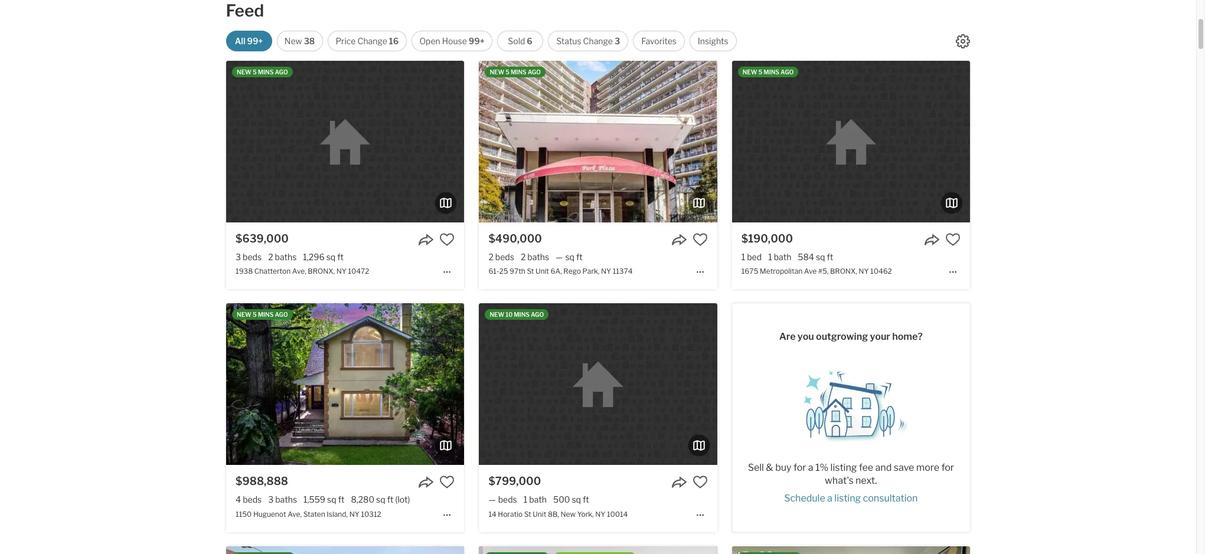 Task type: locate. For each thing, give the bounding box(es) containing it.
99+ inside the open house radio
[[469, 36, 485, 46]]

0 horizontal spatial a
[[808, 463, 814, 474]]

New radio
[[277, 31, 323, 51]]

ave, down 3 baths
[[288, 510, 302, 519]]

new for $639,000
[[237, 69, 252, 76]]

1 change from the left
[[358, 36, 387, 46]]

2
[[268, 252, 273, 262], [489, 252, 494, 262], [521, 252, 526, 262]]

new 5 mins ago for $190,000
[[743, 69, 794, 76]]

8b,
[[548, 510, 559, 519]]

99+
[[247, 36, 263, 46], [469, 36, 485, 46]]

3 for 3 baths
[[268, 495, 274, 505]]

5 for $988,888
[[253, 311, 257, 319]]

new 5 mins ago for $988,888
[[237, 311, 288, 319]]

1 right "bed"
[[768, 252, 772, 262]]

3 photo of 1150 huguenot ave, staten island, ny 10312 image from the left
[[464, 304, 702, 466]]

1 down $799,000
[[524, 495, 528, 505]]

1 horizontal spatial new
[[561, 510, 576, 519]]

new
[[237, 69, 252, 76], [490, 69, 504, 76], [743, 69, 757, 76], [237, 311, 252, 319], [490, 311, 504, 319]]

sq right 584
[[816, 252, 825, 262]]

photo of 14 horatio st unit 8b, new york, ny 10014 image
[[479, 304, 717, 466]]

1 vertical spatial ave,
[[288, 510, 302, 519]]

favorite button checkbox
[[440, 232, 455, 248], [693, 232, 708, 248]]

0 horizontal spatial —
[[489, 495, 496, 505]]

bronx, right #5,
[[830, 267, 857, 276]]

1 99+ from the left
[[247, 36, 263, 46]]

2 up chatterton
[[268, 252, 273, 262]]

new
[[285, 36, 302, 46], [561, 510, 576, 519]]

2 change from the left
[[583, 36, 613, 46]]

1 bath left 500
[[524, 495, 547, 505]]

baths up chatterton
[[275, 252, 297, 262]]

next.
[[856, 476, 877, 487]]

6a,
[[551, 267, 562, 276]]

ft up island,
[[338, 495, 345, 505]]

2 photo of 688 lincoln ave, city line, ny 11207 image from the left
[[479, 547, 717, 555]]

3 up 1938
[[236, 252, 241, 262]]

2 baths up 97th
[[521, 252, 549, 262]]

st
[[527, 267, 534, 276], [524, 510, 531, 519]]

0 vertical spatial st
[[527, 267, 534, 276]]

bath left 500
[[529, 495, 547, 505]]

1 2 from the left
[[268, 252, 273, 262]]

ny right park,
[[601, 267, 611, 276]]

1 for $799,000
[[524, 495, 528, 505]]

horatio
[[498, 510, 523, 519]]

1 favorite button checkbox from the left
[[440, 232, 455, 248]]

favorite button image for $799,000
[[693, 475, 708, 490]]

bed
[[747, 252, 762, 262]]

listing inside sell & buy for a 1% listing fee and save more for what's next.
[[831, 463, 857, 474]]

beds up 1938
[[243, 252, 262, 262]]

500
[[553, 495, 570, 505]]

0 vertical spatial bath
[[774, 252, 792, 262]]

bath up metropolitan
[[774, 252, 792, 262]]

ago for $190,000
[[781, 69, 794, 76]]

2 baths up chatterton
[[268, 252, 297, 262]]

schedule
[[784, 493, 826, 505]]

listing up what's
[[831, 463, 857, 474]]

0 vertical spatial a
[[808, 463, 814, 474]]

2 99+ from the left
[[469, 36, 485, 46]]

1 vertical spatial 1 bath
[[524, 495, 547, 505]]

0 vertical spatial —
[[556, 252, 563, 262]]

sq for $799,000
[[572, 495, 581, 505]]

1 horizontal spatial bath
[[774, 252, 792, 262]]

baths up huguenot
[[275, 495, 297, 505]]

1,559 sq ft
[[304, 495, 345, 505]]

metropolitan
[[760, 267, 803, 276]]

3 beds
[[236, 252, 262, 262]]

0 horizontal spatial favorite button checkbox
[[440, 232, 455, 248]]

baths
[[275, 252, 297, 262], [528, 252, 549, 262], [275, 495, 297, 505]]

1 bath up metropolitan
[[768, 252, 792, 262]]

change
[[358, 36, 387, 46], [583, 36, 613, 46]]

3 2 from the left
[[521, 252, 526, 262]]

bath
[[774, 252, 792, 262], [529, 495, 547, 505]]

a inside sell & buy for a 1% listing fee and save more for what's next.
[[808, 463, 814, 474]]

ave
[[804, 267, 817, 276]]

photo of 61-25 97th st unit 6a, rego park, ny 11374 image
[[241, 61, 479, 223], [479, 61, 717, 223], [717, 61, 955, 223]]

photo of 688 lincoln ave, city line, ny 11207 image down 10312
[[241, 547, 479, 555]]

photo of 688 lincoln ave, city line, ny 11207 image down york,
[[479, 547, 717, 555]]

1 horizontal spatial favorite button checkbox
[[693, 475, 708, 490]]

outgrowing
[[816, 331, 868, 342]]

2 for $639,000
[[268, 252, 273, 262]]

— for — sq ft
[[556, 252, 563, 262]]

favorite button checkbox for $190,000
[[946, 232, 961, 248]]

sq up island,
[[327, 495, 336, 505]]

10
[[506, 311, 513, 319]]

1 bath for $799,000
[[524, 495, 547, 505]]

favorite button checkbox
[[946, 232, 961, 248], [440, 475, 455, 490], [693, 475, 708, 490]]

a down what's
[[828, 493, 833, 505]]

1 bath
[[768, 252, 792, 262], [524, 495, 547, 505]]

baths for $490,000
[[528, 252, 549, 262]]

more
[[916, 463, 940, 474]]

bronx,
[[308, 267, 335, 276], [830, 267, 857, 276]]

new 5 mins ago
[[237, 69, 288, 76], [490, 69, 541, 76], [743, 69, 794, 76], [237, 311, 288, 319]]

st right 97th
[[527, 267, 534, 276]]

2 horizontal spatial 2
[[521, 252, 526, 262]]

1 vertical spatial 3
[[236, 252, 241, 262]]

2 photo of 1150 huguenot ave, staten island, ny 10312 image from the left
[[226, 304, 464, 466]]

1 vertical spatial —
[[489, 495, 496, 505]]

1 vertical spatial unit
[[533, 510, 547, 519]]

new 38
[[285, 36, 315, 46]]

1 2 baths from the left
[[268, 252, 297, 262]]

st right horatio
[[524, 510, 531, 519]]

(lot)
[[395, 495, 410, 505]]

0 vertical spatial listing
[[831, 463, 857, 474]]

sell & buy for a 1% listing fee and save more for what's next.
[[748, 463, 954, 487]]

2 up 97th
[[521, 252, 526, 262]]

1 horizontal spatial for
[[942, 463, 954, 474]]

your
[[870, 331, 891, 342]]

8,280
[[351, 495, 375, 505]]

0 horizontal spatial favorite button checkbox
[[440, 475, 455, 490]]

3
[[615, 36, 620, 46], [236, 252, 241, 262], [268, 495, 274, 505]]

1150
[[236, 510, 252, 519]]

change left 16
[[358, 36, 387, 46]]

0 horizontal spatial bath
[[529, 495, 547, 505]]

ny left 10472
[[336, 267, 347, 276]]

favorite button image
[[440, 232, 455, 248], [946, 232, 961, 248], [440, 475, 455, 490], [693, 475, 708, 490]]

unit
[[536, 267, 549, 276], [533, 510, 547, 519]]

ago for $639,000
[[275, 69, 288, 76]]

1 vertical spatial a
[[828, 493, 833, 505]]

ago
[[275, 69, 288, 76], [528, 69, 541, 76], [781, 69, 794, 76], [275, 311, 288, 319], [531, 311, 544, 319]]

mins for $190,000
[[764, 69, 780, 76]]

&
[[766, 463, 774, 474]]

chatterton
[[254, 267, 291, 276]]

mins for $799,000
[[514, 311, 530, 319]]

2 baths
[[268, 252, 297, 262], [521, 252, 549, 262]]

0 horizontal spatial for
[[794, 463, 806, 474]]

2 2 from the left
[[489, 252, 494, 262]]

sq right 500
[[572, 495, 581, 505]]

0 vertical spatial new
[[285, 36, 302, 46]]

ave,
[[292, 267, 306, 276], [288, 510, 302, 519]]

1 vertical spatial st
[[524, 510, 531, 519]]

photo of 330 e 75th st unit 8k, new york, ny 10021 image
[[494, 547, 732, 555], [732, 547, 970, 555], [970, 547, 1205, 555]]

a left 1%
[[808, 463, 814, 474]]

3 inside status change radio
[[615, 36, 620, 46]]

1 for $190,000
[[768, 252, 772, 262]]

fee
[[859, 463, 874, 474]]

0 horizontal spatial bronx,
[[308, 267, 335, 276]]

ny down 8,280
[[349, 510, 360, 519]]

baths up the 61-25 97th st unit 6a, rego park, ny 11374
[[528, 252, 549, 262]]

change right status
[[583, 36, 613, 46]]

0 horizontal spatial 3
[[236, 252, 241, 262]]

option group
[[226, 31, 737, 51]]

2 vertical spatial 3
[[268, 495, 274, 505]]

new down the 500 sq ft
[[561, 510, 576, 519]]

new for $490,000
[[490, 69, 504, 76]]

2 favorite button checkbox from the left
[[693, 232, 708, 248]]

sq right 1,296
[[326, 252, 336, 262]]

1 photo of 688 lincoln ave, city line, ny 11207 image from the left
[[241, 547, 479, 555]]

and
[[876, 463, 892, 474]]

—
[[556, 252, 563, 262], [489, 495, 496, 505]]

0 horizontal spatial 1
[[524, 495, 528, 505]]

1 horizontal spatial 1
[[742, 252, 746, 262]]

99+ right house
[[469, 36, 485, 46]]

0 horizontal spatial change
[[358, 36, 387, 46]]

new for $799,000
[[490, 311, 504, 319]]

change for 16
[[358, 36, 387, 46]]

1 horizontal spatial 3
[[268, 495, 274, 505]]

1 left "bed"
[[742, 252, 746, 262]]

1 horizontal spatial change
[[583, 36, 613, 46]]

staten
[[303, 510, 325, 519]]

Status Change radio
[[548, 31, 629, 51]]

ft for $799,000
[[583, 495, 589, 505]]

0 vertical spatial ave,
[[292, 267, 306, 276]]

1 horizontal spatial 2
[[489, 252, 494, 262]]

1 horizontal spatial bronx,
[[830, 267, 857, 276]]

3 up huguenot
[[268, 495, 274, 505]]

1938 chatterton ave, bronx, ny 10472
[[236, 267, 369, 276]]

3 left favorites
[[615, 36, 620, 46]]

unit left 6a, at the left top
[[536, 267, 549, 276]]

bronx, down 1,296 sq ft
[[308, 267, 335, 276]]

mins for $490,000
[[511, 69, 527, 76]]

99+ right all
[[247, 36, 263, 46]]

2 2 baths from the left
[[521, 252, 549, 262]]

a
[[808, 463, 814, 474], [828, 493, 833, 505]]

photo of 688 lincoln ave, city line, ny 11207 image
[[241, 547, 479, 555], [479, 547, 717, 555], [717, 547, 955, 555]]

mins
[[258, 69, 274, 76], [511, 69, 527, 76], [764, 69, 780, 76], [258, 311, 274, 319], [514, 311, 530, 319]]

island,
[[327, 510, 348, 519]]

2 horizontal spatial 3
[[615, 36, 620, 46]]

10312
[[361, 510, 381, 519]]

2 horizontal spatial favorite button checkbox
[[946, 232, 961, 248]]

25
[[499, 267, 508, 276]]

0 horizontal spatial 2 baths
[[268, 252, 297, 262]]

1 horizontal spatial 1 bath
[[768, 252, 792, 262]]

1 horizontal spatial a
[[828, 493, 833, 505]]

0 vertical spatial 1 bath
[[768, 252, 792, 262]]

beds right 4
[[243, 495, 262, 505]]

favorite button checkbox for $988,888
[[440, 475, 455, 490]]

1 vertical spatial bath
[[529, 495, 547, 505]]

11374
[[613, 267, 633, 276]]

mins for $639,000
[[258, 69, 274, 76]]

ny
[[336, 267, 347, 276], [601, 267, 611, 276], [859, 267, 869, 276], [349, 510, 360, 519], [595, 510, 606, 519]]

3 photo of 330 e 75th st unit 8k, new york, ny 10021 image from the left
[[970, 547, 1205, 555]]

ft up #5,
[[827, 252, 834, 262]]

2 horizontal spatial 1
[[768, 252, 772, 262]]

sq for $988,888
[[327, 495, 336, 505]]

for right buy
[[794, 463, 806, 474]]

2 up 61-
[[489, 252, 494, 262]]

1938
[[236, 267, 253, 276]]

1 horizontal spatial 2 baths
[[521, 252, 549, 262]]

sold
[[508, 36, 525, 46]]

ft right 1,296
[[337, 252, 344, 262]]

ago for $799,000
[[531, 311, 544, 319]]

for
[[794, 463, 806, 474], [942, 463, 954, 474]]

photo of 1938 chatterton ave, bronx, ny 10472 image
[[226, 61, 464, 223]]

0 horizontal spatial 1 bath
[[524, 495, 547, 505]]

14
[[489, 510, 497, 519]]

beds up 25
[[495, 252, 514, 262]]

1150 huguenot ave, staten island, ny 10312
[[236, 510, 381, 519]]

new for $190,000
[[743, 69, 757, 76]]

— up the 61-25 97th st unit 6a, rego park, ny 11374
[[556, 252, 563, 262]]

0 vertical spatial 3
[[615, 36, 620, 46]]

baths for $639,000
[[275, 252, 297, 262]]

Insights radio
[[690, 31, 737, 51]]

unit left 8b,
[[533, 510, 547, 519]]

— sq ft
[[556, 252, 583, 262]]

sq for $190,000
[[816, 252, 825, 262]]

rego
[[564, 267, 581, 276]]

0 horizontal spatial new
[[285, 36, 302, 46]]

1,296 sq ft
[[303, 252, 344, 262]]

2 bronx, from the left
[[830, 267, 857, 276]]

2 for from the left
[[942, 463, 954, 474]]

0 horizontal spatial 99+
[[247, 36, 263, 46]]

ft
[[337, 252, 344, 262], [576, 252, 583, 262], [827, 252, 834, 262], [338, 495, 345, 505], [387, 495, 394, 505], [583, 495, 589, 505]]

york,
[[577, 510, 594, 519]]

photo of 688 lincoln ave, city line, ny 11207 image down schedule a listing consultation
[[717, 547, 955, 555]]

All radio
[[226, 31, 272, 51]]

new left 38
[[285, 36, 302, 46]]

1 vertical spatial new
[[561, 510, 576, 519]]

ft up york,
[[583, 495, 589, 505]]

house
[[442, 36, 467, 46]]

1 horizontal spatial —
[[556, 252, 563, 262]]

1
[[742, 252, 746, 262], [768, 252, 772, 262], [524, 495, 528, 505]]

listing down what's
[[835, 493, 861, 505]]

1 photo of 61-25 97th st unit 6a, rego park, ny 11374 image from the left
[[241, 61, 479, 223]]

what's
[[825, 476, 854, 487]]

1 horizontal spatial favorite button checkbox
[[693, 232, 708, 248]]

for right more
[[942, 463, 954, 474]]

ny left 10462
[[859, 267, 869, 276]]

ave, down 1,296
[[292, 267, 306, 276]]

photo of 1150 huguenot ave, staten island, ny 10312 image
[[0, 304, 226, 466], [226, 304, 464, 466], [464, 304, 702, 466]]

1 horizontal spatial 99+
[[469, 36, 485, 46]]

sq up rego
[[565, 252, 575, 262]]

0 horizontal spatial 2
[[268, 252, 273, 262]]

listing
[[831, 463, 857, 474], [835, 493, 861, 505]]

— up 14
[[489, 495, 496, 505]]

sq
[[326, 252, 336, 262], [565, 252, 575, 262], [816, 252, 825, 262], [327, 495, 336, 505], [376, 495, 385, 505], [572, 495, 581, 505]]



Task type: describe. For each thing, give the bounding box(es) containing it.
— beds
[[489, 495, 517, 505]]

status change 3
[[557, 36, 620, 46]]

ft for $190,000
[[827, 252, 834, 262]]

— for — beds
[[489, 495, 496, 505]]

14 horatio st unit 8b, new york, ny 10014
[[489, 510, 628, 519]]

0 vertical spatial unit
[[536, 267, 549, 276]]

buy
[[776, 463, 792, 474]]

you
[[798, 331, 814, 342]]

huguenot
[[253, 510, 286, 519]]

5 for $190,000
[[759, 69, 763, 76]]

10462
[[871, 267, 892, 276]]

2 photo of 61-25 97th st unit 6a, rego park, ny 11374 image from the left
[[479, 61, 717, 223]]

$988,888
[[236, 476, 288, 488]]

new inside option
[[285, 36, 302, 46]]

$190,000
[[742, 233, 793, 245]]

new for $988,888
[[237, 311, 252, 319]]

ft for $988,888
[[338, 495, 345, 505]]

61-25 97th st unit 6a, rego park, ny 11374
[[489, 267, 633, 276]]

Open House radio
[[412, 31, 493, 51]]

ave, for $639,000
[[292, 267, 306, 276]]

1,559
[[304, 495, 325, 505]]

500 sq ft
[[553, 495, 589, 505]]

ft up rego
[[576, 252, 583, 262]]

feed
[[226, 1, 264, 21]]

1 photo of 1150 huguenot ave, staten island, ny 10312 image from the left
[[0, 304, 226, 466]]

photo of 1675 metropolitan ave #5, bronx, ny 10462 image
[[732, 61, 970, 223]]

4 beds
[[236, 495, 262, 505]]

ft for $639,000
[[337, 252, 344, 262]]

10014
[[607, 510, 628, 519]]

16
[[389, 36, 399, 46]]

$490,000
[[489, 233, 542, 245]]

584
[[798, 252, 814, 262]]

2 photo of 330 e 75th st unit 8k, new york, ny 10021 image from the left
[[732, 547, 970, 555]]

sold 6
[[508, 36, 533, 46]]

$639,000
[[236, 233, 289, 245]]

1 photo of 330 e 75th st unit 8k, new york, ny 10021 image from the left
[[494, 547, 732, 555]]

price
[[336, 36, 356, 46]]

ago for $490,000
[[528, 69, 541, 76]]

3 baths
[[268, 495, 297, 505]]

1,296
[[303, 252, 325, 262]]

ago for $988,888
[[275, 311, 288, 319]]

home?
[[893, 331, 923, 342]]

4
[[236, 495, 241, 505]]

$799,000
[[489, 476, 541, 488]]

save
[[894, 463, 914, 474]]

ft left "(lot)"
[[387, 495, 394, 505]]

3 for 3 beds
[[236, 252, 241, 262]]

favorite button image for $190,000
[[946, 232, 961, 248]]

1 bath for $190,000
[[768, 252, 792, 262]]

61-
[[489, 267, 499, 276]]

photo of 9223 ridge blvd, brooklyn, ny 11209 image
[[226, 547, 464, 555]]

97th
[[510, 267, 526, 276]]

new 5 mins ago for $639,000
[[237, 69, 288, 76]]

1 vertical spatial listing
[[835, 493, 861, 505]]

baths for $988,888
[[275, 495, 297, 505]]

bath for $799,000
[[529, 495, 547, 505]]

1675
[[742, 267, 759, 276]]

1%
[[816, 463, 829, 474]]

ny right york,
[[595, 510, 606, 519]]

bath for $190,000
[[774, 252, 792, 262]]

new 10 mins ago
[[490, 311, 544, 319]]

favorite button image
[[693, 232, 708, 248]]

beds up horatio
[[498, 495, 517, 505]]

sq for $639,000
[[326, 252, 336, 262]]

584 sq ft
[[798, 252, 834, 262]]

option group containing all
[[226, 31, 737, 51]]

favorite button image for $988,888
[[440, 475, 455, 490]]

1 bed
[[742, 252, 762, 262]]

schedule a listing consultation
[[784, 493, 918, 505]]

beds for $988,888
[[243, 495, 262, 505]]

5 for $639,000
[[253, 69, 257, 76]]

beds for $639,000
[[243, 252, 262, 262]]

status
[[557, 36, 582, 46]]

insights
[[698, 36, 729, 46]]

favorite button checkbox for $639,000
[[440, 232, 455, 248]]

beds for $490,000
[[495, 252, 514, 262]]

6
[[527, 36, 533, 46]]

favorites
[[642, 36, 677, 46]]

open house 99+
[[420, 36, 485, 46]]

5 for $490,000
[[506, 69, 510, 76]]

favorite button checkbox for $799,000
[[693, 475, 708, 490]]

price change 16
[[336, 36, 399, 46]]

mins for $988,888
[[258, 311, 274, 319]]

8,280 sq ft (lot)
[[351, 495, 410, 505]]

2 baths for $639,000
[[268, 252, 297, 262]]

all
[[235, 36, 245, 46]]

#5,
[[818, 267, 829, 276]]

park,
[[583, 267, 600, 276]]

1675 metropolitan ave #5, bronx, ny 10462
[[742, 267, 892, 276]]

all 99+
[[235, 36, 263, 46]]

are you outgrowing your home?
[[779, 331, 923, 342]]

Favorites radio
[[633, 31, 685, 51]]

3 photo of 61-25 97th st unit 6a, rego park, ny 11374 image from the left
[[717, 61, 955, 223]]

favorite button image for $639,000
[[440, 232, 455, 248]]

99+ inside all option
[[247, 36, 263, 46]]

1 for from the left
[[794, 463, 806, 474]]

an image of a house image
[[792, 363, 910, 443]]

new 5 mins ago for $490,000
[[490, 69, 541, 76]]

Price Change radio
[[328, 31, 407, 51]]

are
[[779, 331, 796, 342]]

2 for $490,000
[[521, 252, 526, 262]]

open
[[420, 36, 440, 46]]

10472
[[348, 267, 369, 276]]

2 baths for $490,000
[[521, 252, 549, 262]]

Sold radio
[[497, 31, 543, 51]]

2 beds
[[489, 252, 514, 262]]

consultation
[[863, 493, 918, 505]]

38
[[304, 36, 315, 46]]

1 bronx, from the left
[[308, 267, 335, 276]]

change for 3
[[583, 36, 613, 46]]

sq up 10312
[[376, 495, 385, 505]]

ave, for $988,888
[[288, 510, 302, 519]]

3 photo of 688 lincoln ave, city line, ny 11207 image from the left
[[717, 547, 955, 555]]

sell
[[748, 463, 764, 474]]

favorite button checkbox for $490,000
[[693, 232, 708, 248]]



Task type: vqa. For each thing, say whether or not it's contained in the screenshot.
the On
no



